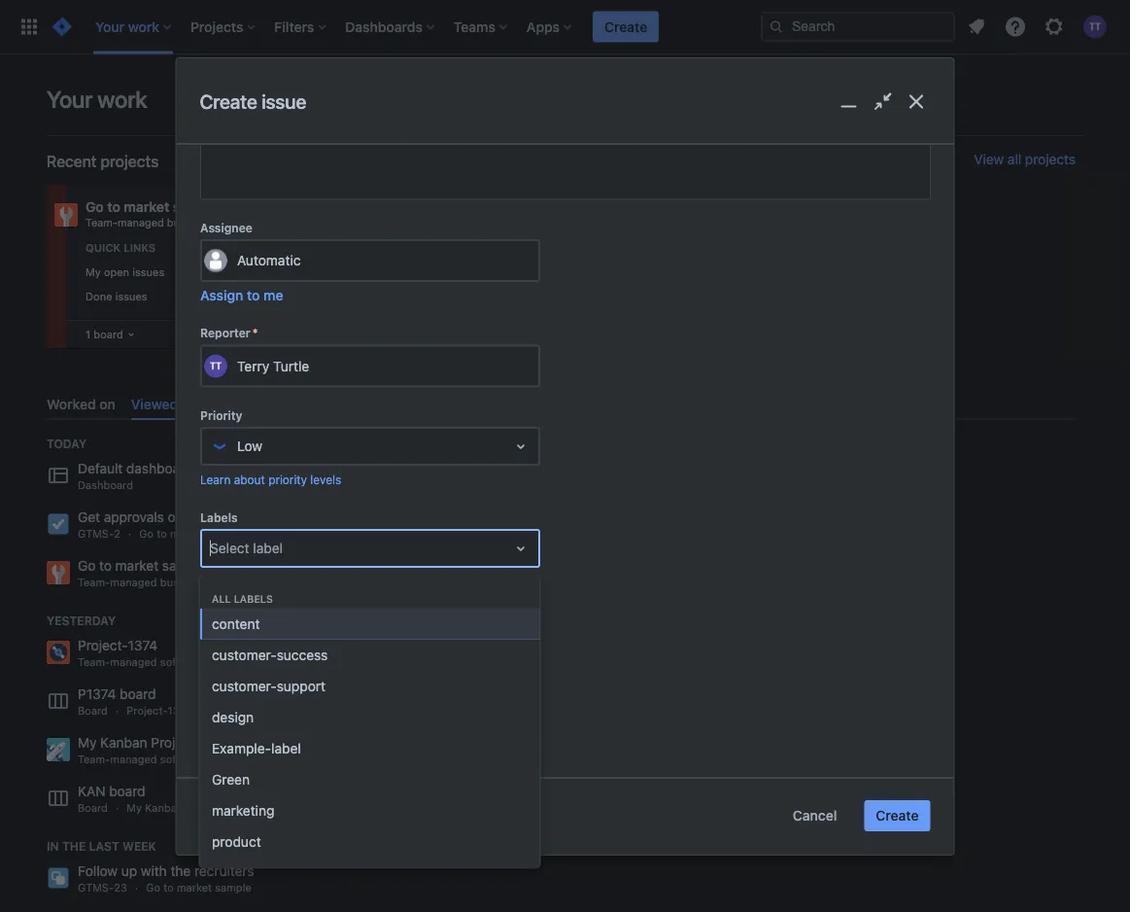 Task type: describe. For each thing, give the bounding box(es) containing it.
0 horizontal spatial this
[[277, 771, 297, 785]]

discard & close image
[[903, 88, 931, 116]]

kanban for my kanban project
[[599, 199, 648, 215]]

with
[[141, 863, 167, 879]]

product
[[211, 833, 261, 849]]

the
[[200, 771, 221, 785]]

1 ' from the left
[[312, 771, 316, 785]]

project-1374 team-managed software
[[78, 638, 204, 669]]

1 vertical spatial and
[[356, 811, 376, 825]]

1 vertical spatial of
[[263, 771, 274, 785]]

my open issues for my open issues link associated with 2nd done issues "link" from left
[[331, 266, 410, 278]]

go inside 'follow up with the recruiters gtms-23 · go to market sample'
[[146, 882, 160, 894]]

2 done issues link from the left
[[327, 285, 513, 307]]

1374 for project-1374
[[383, 199, 415, 215]]

customer-success
[[211, 647, 328, 663]]

*d
[[337, 771, 349, 785]]

is inside description - main content area, start typing to enter text. text field
[[274, 128, 284, 144]]

original
[[200, 667, 245, 681]]

much
[[307, 731, 338, 745]]

assign to me
[[200, 287, 283, 303]]

project- for project-1374 team-managed software
[[78, 638, 128, 654]]

the inside 'follow up with the recruiters gtms-23 · go to market sample'
[[171, 863, 191, 879]]

2 ' from the left
[[387, 771, 390, 785]]

view all projects
[[975, 151, 1076, 167]]

sample left the labels text field
[[162, 558, 207, 574]]

worked on
[[47, 396, 116, 412]]

primary element
[[12, 0, 761, 54]]

create inside primary element
[[605, 18, 648, 35]]

default
[[78, 461, 123, 477]]

0 vertical spatial issue
[[262, 90, 306, 113]]

until
[[416, 731, 440, 745]]

to down get
[[99, 558, 112, 574]]

team- inside project-1374 team-managed software
[[78, 656, 110, 669]]

in
[[47, 839, 59, 853]]

open for 2nd done issues "link" from the right's my open issues link
[[104, 266, 129, 278]]

0 horizontal spatial projects
[[101, 152, 159, 171]]

default dashboard dashboard
[[78, 461, 193, 492]]

on inside get approvals on positioning gtms-2 · go to market sample
[[168, 509, 183, 525]]

assignee
[[200, 221, 252, 234]]

create banner
[[0, 0, 1131, 54]]

exit full screen image
[[869, 88, 897, 116]]

1 horizontal spatial projects
[[1026, 151, 1076, 167]]

weeks,
[[470, 771, 507, 785]]

jira software image
[[51, 15, 74, 38]]

example-
[[211, 740, 271, 756]]

links for my open issues link associated with 2nd done issues "link" from left
[[369, 242, 401, 254]]

sample inside get approvals on positioning gtms-2 · go to market sample
[[208, 528, 245, 540]]

remains
[[370, 731, 413, 745]]

*w
[[319, 771, 333, 785]]

market down 2
[[115, 558, 159, 574]]

view
[[975, 151, 1005, 167]]

create another issue
[[227, 808, 357, 824]]

1 horizontal spatial be
[[518, 731, 532, 745]]

labels
[[234, 593, 273, 604]]

managed inside project-1374 team-managed software
[[110, 656, 157, 669]]

my open issues link for 2nd done issues "link" from the right
[[82, 261, 268, 283]]

all
[[1008, 151, 1022, 167]]

3w.
[[380, 811, 398, 825]]

0 horizontal spatial be
[[380, 791, 394, 805]]

low
[[237, 438, 262, 454]]

recent
[[47, 152, 97, 171]]

automatic image
[[204, 249, 227, 272]]

my for my kanban project link
[[576, 199, 595, 215]]

go down get
[[78, 558, 96, 574]]

select
[[210, 540, 249, 556]]

assign to me button
[[200, 286, 283, 305]]

30m,
[[297, 811, 325, 825]]

*m
[[368, 771, 383, 785]]

open image
[[509, 537, 532, 560]]

jira software image
[[51, 15, 74, 38]]

about
[[234, 472, 265, 486]]

another
[[272, 808, 321, 824]]

2 vertical spatial issue
[[325, 808, 357, 824]]

an estimate of how much work remains until this issue will be resolved. the format of this is ' *w *d *h *m ' (representing weeks, days, hours and minutes - where * can be any number). examples: 4d, 5h 30m, 60m and 3w.
[[200, 731, 543, 825]]

team- up yesterday
[[78, 576, 110, 589]]

kan
[[78, 783, 105, 799]]

there is some work to do!
[[234, 128, 395, 144]]

project- inside p1374 board board · project-1374
[[127, 705, 168, 717]]

*h
[[352, 771, 365, 785]]

market inside get approvals on positioning gtms-2 · go to market sample
[[170, 528, 205, 540]]

5h
[[280, 811, 294, 825]]

marketing
[[211, 802, 274, 818]]

4d,
[[258, 811, 276, 825]]

* inside an estimate of how much work remains until this issue will be resolved. the format of this is ' *w *d *h *m ' (representing weeks, days, hours and minutes - where * can be any number). examples: 4d, 5h 30m, 60m and 3w.
[[349, 791, 354, 805]]

dashboard
[[78, 479, 133, 492]]

0 vertical spatial this
[[443, 731, 463, 745]]

minimize image
[[835, 88, 863, 116]]

links for 2nd done issues "link" from the right's my open issues link
[[124, 242, 156, 254]]

to inside get approvals on positioning gtms-2 · go to market sample
[[157, 528, 167, 540]]

due
[[200, 589, 222, 602]]

0 vertical spatial business
[[167, 216, 211, 229]]

-
[[304, 791, 309, 805]]

Labels text field
[[210, 539, 213, 558]]

last
[[89, 839, 119, 853]]

customer-support
[[211, 678, 325, 694]]

quick for my open issues link associated with 2nd done issues "link" from left
[[331, 242, 366, 254]]

quick links for my open issues link associated with 2nd done issues "link" from left
[[331, 242, 401, 254]]

1 vertical spatial go to market sample team-managed business
[[78, 558, 207, 589]]

done issues for 2nd done issues "link" from the right
[[86, 290, 147, 302]]

to inside 'follow up with the recruiters gtms-23 · go to market sample'
[[164, 882, 174, 894]]

customer- for support
[[211, 678, 276, 694]]

approvals
[[104, 509, 164, 525]]

any
[[397, 791, 416, 805]]

an
[[200, 731, 214, 745]]

60m
[[328, 811, 353, 825]]

some
[[287, 128, 321, 144]]

my for my open issues link associated with 2nd done issues "link" from left
[[331, 266, 346, 278]]

customer- for success
[[211, 647, 276, 663]]

design
[[211, 709, 253, 725]]

number).
[[420, 791, 469, 805]]

terry turtle
[[237, 358, 309, 374]]

· inside get approvals on positioning gtms-2 · go to market sample
[[128, 528, 131, 540]]

quick links for 2nd done issues "link" from the right's my open issues link
[[86, 242, 156, 254]]

team- down recent projects
[[86, 216, 118, 229]]

0 vertical spatial work
[[97, 86, 147, 113]]

success
[[276, 647, 328, 663]]

p1374
[[78, 686, 116, 702]]

support
[[276, 678, 325, 694]]

priority
[[200, 408, 242, 422]]

worked
[[47, 396, 96, 412]]

get
[[78, 509, 100, 525]]

to inside 'assign to me' "button"
[[247, 287, 260, 303]]

learn about priority levels link
[[200, 472, 341, 486]]

content
[[211, 616, 260, 632]]

minutes
[[257, 791, 300, 805]]

green
[[211, 771, 249, 787]]

assigned to me
[[194, 396, 293, 412]]

up
[[121, 863, 137, 879]]

where
[[312, 791, 346, 805]]

research
[[211, 864, 266, 881]]

will
[[498, 731, 515, 745]]

format
[[224, 771, 260, 785]]

terry turtle image
[[204, 354, 227, 378]]

all
[[211, 593, 231, 604]]

labels
[[200, 510, 237, 524]]

1 vertical spatial business
[[160, 576, 205, 589]]

project-1374
[[331, 199, 415, 215]]

is inside an estimate of how much work remains until this issue will be resolved. the format of this is ' *w *d *h *m ' (representing weeks, days, hours and minutes - where * can be any number). examples: 4d, 5h 30m, 60m and 3w.
[[300, 771, 309, 785]]

in the last week
[[47, 839, 156, 853]]

cancel button
[[782, 800, 849, 831]]

there
[[234, 128, 270, 144]]

all labels
[[211, 593, 273, 604]]

board for p1374 board
[[120, 686, 156, 702]]

(representing
[[393, 771, 467, 785]]

1 horizontal spatial create button
[[865, 800, 931, 831]]

learn about priority levels
[[200, 472, 341, 486]]

create issue
[[200, 90, 306, 113]]



Task type: locate. For each thing, give the bounding box(es) containing it.
market inside 'follow up with the recruiters gtms-23 · go to market sample'
[[177, 882, 212, 894]]

1 horizontal spatial done issues link
[[327, 285, 513, 307]]

examples:
[[200, 811, 255, 825]]

quick for 2nd done issues "link" from the right's my open issues link
[[86, 242, 121, 254]]

my open issues link down project-1374 link
[[327, 261, 513, 283]]

scrollable content region
[[176, 32, 954, 912]]

0 vertical spatial 1374
[[383, 199, 415, 215]]

today
[[47, 437, 87, 450]]

1 horizontal spatial and
[[356, 811, 376, 825]]

to down recent projects
[[107, 199, 120, 215]]

project- down yesterday
[[78, 638, 128, 654]]

recent projects
[[47, 152, 159, 171]]

projects
[[1026, 151, 1076, 167], [101, 152, 159, 171]]

· right 2
[[128, 528, 131, 540]]

2 customer- from the top
[[211, 678, 276, 694]]

0 horizontal spatial my open issues link
[[82, 261, 268, 283]]

kanban
[[599, 199, 648, 215], [100, 735, 147, 751], [145, 802, 183, 815]]

the right with
[[171, 863, 191, 879]]

go inside get approvals on positioning gtms-2 · go to market sample
[[139, 528, 154, 540]]

be right will
[[518, 731, 532, 745]]

1 vertical spatial issue
[[466, 731, 494, 745]]

1 my open issues from the left
[[86, 266, 165, 278]]

estimate
[[218, 731, 264, 745]]

week
[[122, 839, 156, 853]]

go down 'approvals'
[[139, 528, 154, 540]]

to right the assign
[[247, 287, 260, 303]]

board for p1374
[[78, 705, 108, 717]]

to down with
[[164, 882, 174, 894]]

1 vertical spatial work
[[325, 128, 355, 144]]

do!
[[375, 128, 395, 144]]

me inside 'assign to me' "button"
[[263, 287, 283, 303]]

Description - Main content area, start typing to enter text. text field
[[234, 125, 897, 148]]

* left "can"
[[349, 791, 354, 805]]

1 vertical spatial customer-
[[211, 678, 276, 694]]

0 vertical spatial project-
[[331, 199, 383, 215]]

0 vertical spatial be
[[518, 731, 532, 745]]

me for assigned to me
[[273, 396, 293, 412]]

team- inside my kanban project team-managed software
[[78, 753, 110, 766]]

1 horizontal spatial links
[[369, 242, 401, 254]]

managed down 2
[[110, 576, 157, 589]]

open
[[104, 266, 129, 278], [349, 266, 374, 278]]

board inside p1374 board board · project-1374
[[78, 705, 108, 717]]

1 horizontal spatial open
[[349, 266, 374, 278]]

2 vertical spatial 1374
[[168, 705, 192, 717]]

of
[[268, 731, 279, 745], [263, 771, 274, 785]]

get approvals on positioning gtms-2 · go to market sample
[[78, 509, 256, 540]]

create issue dialog
[[176, 32, 954, 912]]

customer- up design
[[211, 678, 276, 694]]

issue up some at the top
[[262, 90, 306, 113]]

'
[[312, 771, 316, 785], [387, 771, 390, 785]]

kan board board · my kanban project
[[78, 783, 222, 815]]

software down an
[[160, 753, 204, 766]]

gtms- inside 'follow up with the recruiters gtms-23 · go to market sample'
[[78, 882, 114, 894]]

project for my kanban project
[[651, 199, 698, 215]]

0 horizontal spatial and
[[234, 791, 254, 805]]

0 horizontal spatial done issues link
[[82, 285, 268, 307]]

1374 up p1374 board board · project-1374
[[128, 638, 158, 654]]

0 vertical spatial of
[[268, 731, 279, 745]]

links down project-1374 link
[[369, 242, 401, 254]]

priority
[[268, 472, 307, 486]]

0 horizontal spatial *
[[252, 326, 258, 340]]

0 horizontal spatial the
[[62, 839, 86, 853]]

1 horizontal spatial '
[[387, 771, 390, 785]]

on right 'approvals'
[[168, 509, 183, 525]]

quick down recent projects
[[86, 242, 121, 254]]

tab
[[326, 388, 389, 420]]

1 vertical spatial board
[[109, 783, 145, 799]]

terry
[[237, 358, 269, 374]]

· down p1374
[[116, 705, 119, 717]]

2 links from the left
[[369, 242, 401, 254]]

· inside kan board board · my kanban project
[[116, 802, 119, 815]]

1 horizontal spatial issue
[[325, 808, 357, 824]]

cancel
[[793, 808, 838, 824]]

software up p1374 board board · project-1374
[[160, 656, 204, 669]]

1 vertical spatial gtms-
[[78, 882, 114, 894]]

to down terry turtle
[[257, 396, 270, 412]]

1 horizontal spatial done
[[331, 290, 357, 302]]

sample down positioning on the left of the page
[[208, 528, 245, 540]]

board inside kan board board · my kanban project
[[109, 783, 145, 799]]

2 my open issues from the left
[[331, 266, 410, 278]]

team-
[[86, 216, 118, 229], [78, 576, 110, 589], [78, 656, 110, 669], [78, 753, 110, 766]]

1 horizontal spatial my open issues
[[331, 266, 410, 278]]

sample down research
[[215, 882, 252, 894]]

1 customer- from the top
[[211, 647, 276, 663]]

my inside kan board board · my kanban project
[[127, 802, 142, 815]]

0 vertical spatial kanban
[[599, 199, 648, 215]]

this right until
[[443, 731, 463, 745]]

and
[[234, 791, 254, 805], [356, 811, 376, 825]]

issues
[[132, 266, 165, 278], [377, 266, 410, 278], [115, 290, 147, 302], [360, 290, 392, 302]]

to
[[358, 128, 371, 144], [107, 199, 120, 215], [247, 287, 260, 303], [257, 396, 270, 412], [157, 528, 167, 540], [99, 558, 112, 574], [164, 882, 174, 894]]

0 vertical spatial is
[[274, 128, 284, 144]]

board right kan
[[109, 783, 145, 799]]

0 vertical spatial project
[[651, 199, 698, 215]]

sample inside 'follow up with the recruiters gtms-23 · go to market sample'
[[215, 882, 252, 894]]

reporter *
[[200, 326, 258, 340]]

· inside 'follow up with the recruiters gtms-23 · go to market sample'
[[135, 882, 138, 894]]

* right reporter
[[252, 326, 258, 340]]

work right the 'your'
[[97, 86, 147, 113]]

label for select label
[[253, 540, 283, 556]]

work right some at the top
[[325, 128, 355, 144]]

managed down recent projects
[[118, 216, 164, 229]]

1 my open issues link from the left
[[82, 261, 268, 283]]

board inside p1374 board board · project-1374
[[120, 686, 156, 702]]

quick links
[[86, 242, 156, 254], [331, 242, 401, 254]]

on inside tab list
[[99, 396, 116, 412]]

2 board from the top
[[78, 802, 108, 815]]

team- up p1374
[[78, 656, 110, 669]]

1374 down do!
[[383, 199, 415, 215]]

1374 inside project-1374 team-managed software
[[128, 638, 158, 654]]

1 vertical spatial project-
[[78, 638, 128, 654]]

·
[[128, 528, 131, 540], [116, 705, 119, 717], [116, 802, 119, 815], [135, 882, 138, 894]]

me
[[263, 287, 283, 303], [273, 396, 293, 412]]

1 horizontal spatial 1374
[[168, 705, 192, 717]]

label left much
[[271, 740, 301, 756]]

board
[[120, 686, 156, 702], [109, 783, 145, 799]]

assigned
[[194, 396, 253, 412]]

2 vertical spatial work
[[341, 731, 367, 745]]

project inside kan board board · my kanban project
[[186, 802, 222, 815]]

open for my open issues link associated with 2nd done issues "link" from left
[[349, 266, 374, 278]]

go to market sample team-managed business down recent projects
[[86, 199, 220, 229]]

links left the automatic image
[[124, 242, 156, 254]]

work inside an estimate of how much work remains until this issue will be resolved. the format of this is ' *w *d *h *m ' (representing weeks, days, hours and minutes - where * can be any number). examples: 4d, 5h 30m, 60m and 3w.
[[341, 731, 367, 745]]

tab list containing worked on
[[39, 388, 1084, 420]]

0 vertical spatial create button
[[593, 11, 659, 42]]

1 done issues link from the left
[[82, 285, 268, 307]]

kanban inside my kanban project link
[[599, 199, 648, 215]]

search image
[[769, 19, 785, 35]]

Original Estimate text field
[[202, 687, 538, 722]]

project for my kanban project team-managed software
[[151, 735, 195, 751]]

' right *m
[[387, 771, 390, 785]]

create button inside primary element
[[593, 11, 659, 42]]

quick links down recent projects
[[86, 242, 156, 254]]

quick links down project-1374
[[331, 242, 401, 254]]

projects right all
[[1026, 151, 1076, 167]]

2 my open issues link from the left
[[327, 261, 513, 283]]

project- for project-1374
[[331, 199, 383, 215]]

assign
[[200, 287, 243, 303]]

0 vertical spatial *
[[252, 326, 258, 340]]

0 vertical spatial the
[[62, 839, 86, 853]]

label right select
[[253, 540, 283, 556]]

23
[[114, 882, 127, 894]]

2
[[114, 528, 120, 540]]

issue down where
[[325, 808, 357, 824]]

me inside tab list
[[273, 396, 293, 412]]

go down recent projects
[[86, 199, 104, 215]]

1 gtms- from the top
[[78, 528, 114, 540]]

2 quick links from the left
[[331, 242, 401, 254]]

issue inside an estimate of how much work remains until this issue will be resolved. the format of this is ' *w *d *h *m ' (representing weeks, days, hours and minutes - where * can be any number). examples: 4d, 5h 30m, 60m and 3w.
[[466, 731, 494, 745]]

0 horizontal spatial links
[[124, 242, 156, 254]]

reporter
[[200, 326, 250, 340]]

' left *w
[[312, 771, 316, 785]]

0 horizontal spatial my open issues
[[86, 266, 165, 278]]

my kanban project link
[[545, 199, 758, 229]]

0 horizontal spatial 1374
[[128, 638, 158, 654]]

view all projects link
[[975, 151, 1076, 171]]

2 vertical spatial project-
[[127, 705, 168, 717]]

0 vertical spatial software
[[160, 656, 204, 669]]

recruiters
[[194, 863, 254, 879]]

0 horizontal spatial '
[[312, 771, 316, 785]]

turtle
[[273, 358, 309, 374]]

my kanban project team-managed software
[[78, 735, 204, 766]]

me down turtle on the top left of page
[[273, 396, 293, 412]]

on
[[99, 396, 116, 412], [168, 509, 183, 525]]

1 horizontal spatial my open issues link
[[327, 261, 513, 283]]

1 links from the left
[[124, 242, 156, 254]]

gtms- inside get approvals on positioning gtms-2 · go to market sample
[[78, 528, 114, 540]]

and down "can"
[[356, 811, 376, 825]]

1 vertical spatial this
[[277, 771, 297, 785]]

my open issues left the automatic image
[[86, 266, 165, 278]]

p1374 board board · project-1374
[[78, 686, 192, 717]]

my
[[576, 199, 595, 215], [86, 266, 101, 278], [331, 266, 346, 278], [78, 735, 97, 751], [127, 802, 142, 815]]

2 vertical spatial project
[[186, 802, 222, 815]]

0 vertical spatial me
[[263, 287, 283, 303]]

1 done issues from the left
[[86, 290, 147, 302]]

project- down do!
[[331, 199, 383, 215]]

2 horizontal spatial issue
[[466, 731, 494, 745]]

market down the recruiters
[[177, 882, 212, 894]]

managed
[[118, 216, 164, 229], [110, 576, 157, 589], [110, 656, 157, 669], [110, 753, 157, 766]]

my for 2nd done issues "link" from the right's my open issues link
[[86, 266, 101, 278]]

done for 2nd done issues "link" from the right
[[86, 290, 112, 302]]

done issues link down the automatic image
[[82, 285, 268, 307]]

1 vertical spatial is
[[300, 771, 309, 785]]

1 vertical spatial 1374
[[128, 638, 158, 654]]

quick down project-1374
[[331, 242, 366, 254]]

me down automatic
[[263, 287, 283, 303]]

customer-
[[211, 647, 276, 663], [211, 678, 276, 694]]

example-label
[[211, 740, 301, 756]]

customer- up original estimate
[[211, 647, 276, 663]]

0 horizontal spatial issue
[[262, 90, 306, 113]]

is up -
[[300, 771, 309, 785]]

board down p1374
[[78, 705, 108, 717]]

project- up my kanban project team-managed software
[[127, 705, 168, 717]]

done issues for 2nd done issues "link" from left
[[331, 290, 392, 302]]

· right "23"
[[135, 882, 138, 894]]

is
[[274, 128, 284, 144], [300, 771, 309, 785]]

1 horizontal spatial quick
[[331, 242, 366, 254]]

your
[[47, 86, 93, 113]]

kanban up the week
[[145, 802, 183, 815]]

the right in
[[62, 839, 86, 853]]

1 board from the top
[[78, 705, 108, 717]]

my open issues down project-1374
[[331, 266, 410, 278]]

work right much
[[341, 731, 367, 745]]

to down 'approvals'
[[157, 528, 167, 540]]

can
[[357, 791, 377, 805]]

2 gtms- from the top
[[78, 882, 114, 894]]

label for example-label
[[271, 740, 301, 756]]

1 quick links from the left
[[86, 242, 156, 254]]

1 horizontal spatial is
[[300, 771, 309, 785]]

me for assign to me
[[263, 287, 283, 303]]

and down format on the left bottom of the page
[[234, 791, 254, 805]]

0 vertical spatial and
[[234, 791, 254, 805]]

done issues
[[86, 290, 147, 302], [331, 290, 392, 302]]

project inside my kanban project team-managed software
[[151, 735, 195, 751]]

2 done from the left
[[331, 290, 357, 302]]

of up minutes
[[263, 771, 274, 785]]

positioning
[[187, 509, 256, 525]]

1 horizontal spatial quick links
[[331, 242, 401, 254]]

done issues link down project-1374 link
[[327, 285, 513, 307]]

2 horizontal spatial 1374
[[383, 199, 415, 215]]

1 software from the top
[[160, 656, 204, 669]]

1 vertical spatial project
[[151, 735, 195, 751]]

viewed
[[131, 396, 178, 412]]

board down kan
[[78, 802, 108, 815]]

0 vertical spatial on
[[99, 396, 116, 412]]

· inside p1374 board board · project-1374
[[116, 705, 119, 717]]

gtms- down get
[[78, 528, 114, 540]]

is left some at the top
[[274, 128, 284, 144]]

managed inside my kanban project team-managed software
[[110, 753, 157, 766]]

board for kan
[[78, 802, 108, 815]]

2 open from the left
[[349, 266, 374, 278]]

1 vertical spatial board
[[78, 802, 108, 815]]

kanban down p1374 board board · project-1374
[[100, 735, 147, 751]]

kanban inside my kanban project team-managed software
[[100, 735, 147, 751]]

estimate
[[248, 667, 298, 681]]

1 vertical spatial be
[[380, 791, 394, 805]]

sample up assignee
[[173, 199, 220, 215]]

open image
[[509, 434, 532, 458]]

business left the date
[[160, 576, 205, 589]]

on right worked at the top of the page
[[99, 396, 116, 412]]

0 vertical spatial board
[[120, 686, 156, 702]]

my open issues link up the assign
[[82, 261, 268, 283]]

1 vertical spatial the
[[171, 863, 191, 879]]

managed up p1374 board board · project-1374
[[110, 656, 157, 669]]

issue left will
[[466, 731, 494, 745]]

software inside my kanban project team-managed software
[[160, 753, 204, 766]]

go to market sample team-managed business down 2
[[78, 558, 207, 589]]

0 horizontal spatial quick
[[86, 242, 121, 254]]

my open issues link
[[82, 261, 268, 283], [327, 261, 513, 283]]

0 vertical spatial gtms-
[[78, 528, 114, 540]]

market down recent projects
[[124, 199, 170, 215]]

done
[[86, 290, 112, 302], [331, 290, 357, 302]]

project- inside project-1374 team-managed software
[[78, 638, 128, 654]]

Search field
[[761, 11, 956, 42]]

work inside description - main content area, start typing to enter text. text field
[[325, 128, 355, 144]]

done issues link
[[82, 285, 268, 307], [327, 285, 513, 307]]

kanban for my kanban project team-managed software
[[100, 735, 147, 751]]

0 horizontal spatial open
[[104, 266, 129, 278]]

1 open from the left
[[104, 266, 129, 278]]

my inside my kanban project team-managed software
[[78, 735, 97, 751]]

1 horizontal spatial done issues
[[331, 290, 392, 302]]

1 horizontal spatial the
[[171, 863, 191, 879]]

· up last
[[116, 802, 119, 815]]

2 quick from the left
[[331, 242, 366, 254]]

0 horizontal spatial done
[[86, 290, 112, 302]]

board for kan board
[[109, 783, 145, 799]]

2 software from the top
[[160, 753, 204, 766]]

my open issues link for 2nd done issues "link" from left
[[327, 261, 513, 283]]

1 vertical spatial me
[[273, 396, 293, 412]]

2 vertical spatial kanban
[[145, 802, 183, 815]]

market left the labels text field
[[170, 528, 205, 540]]

automatic
[[237, 252, 300, 268]]

1 horizontal spatial this
[[443, 731, 463, 745]]

this up minutes
[[277, 771, 297, 785]]

board inside kan board board · my kanban project
[[78, 802, 108, 815]]

1 vertical spatial software
[[160, 753, 204, 766]]

0 horizontal spatial done issues
[[86, 290, 147, 302]]

software inside project-1374 team-managed software
[[160, 656, 204, 669]]

resolved.
[[200, 751, 250, 765]]

0 horizontal spatial is
[[274, 128, 284, 144]]

yesterday
[[47, 614, 116, 627]]

days,
[[510, 771, 539, 785]]

gtms- down follow
[[78, 882, 114, 894]]

follow
[[78, 863, 118, 879]]

1 vertical spatial on
[[168, 509, 183, 525]]

sample
[[173, 199, 220, 215], [208, 528, 245, 540], [162, 558, 207, 574], [215, 882, 252, 894]]

kanban inside kan board board · my kanban project
[[145, 802, 183, 815]]

1 quick from the left
[[86, 242, 121, 254]]

managed up kan board board · my kanban project
[[110, 753, 157, 766]]

to left do!
[[358, 128, 371, 144]]

my open issues for 2nd done issues "link" from the right's my open issues link
[[86, 266, 165, 278]]

1374 for project-1374 team-managed software
[[128, 638, 158, 654]]

team- up kan
[[78, 753, 110, 766]]

1 done from the left
[[86, 290, 112, 302]]

0 horizontal spatial on
[[99, 396, 116, 412]]

kanban down description - main content area, start typing to enter text. text field
[[599, 199, 648, 215]]

1 horizontal spatial *
[[349, 791, 354, 805]]

board right p1374
[[120, 686, 156, 702]]

1 horizontal spatial on
[[168, 509, 183, 525]]

0 vertical spatial customer-
[[211, 647, 276, 663]]

to inside description - main content area, start typing to enter text. text field
[[358, 128, 371, 144]]

follow up with the recruiters gtms-23 · go to market sample
[[78, 863, 254, 894]]

of left how
[[268, 731, 279, 745]]

hours
[[200, 791, 231, 805]]

board
[[78, 705, 108, 717], [78, 802, 108, 815]]

1 vertical spatial kanban
[[100, 735, 147, 751]]

projects right recent
[[101, 152, 159, 171]]

original estimate
[[200, 667, 298, 681]]

business
[[167, 216, 211, 229], [160, 576, 205, 589]]

business up the automatic image
[[167, 216, 211, 229]]

0 vertical spatial go to market sample team-managed business
[[86, 199, 220, 229]]

tab list
[[39, 388, 1084, 420]]

2 done issues from the left
[[331, 290, 392, 302]]

be left any
[[380, 791, 394, 805]]

done for 2nd done issues "link" from left
[[331, 290, 357, 302]]

1 vertical spatial *
[[349, 791, 354, 805]]

levels
[[310, 472, 341, 486]]

1 vertical spatial create button
[[865, 800, 931, 831]]

project-1374 link
[[299, 199, 513, 229]]

software
[[160, 656, 204, 669], [160, 753, 204, 766]]

0 horizontal spatial create button
[[593, 11, 659, 42]]

*
[[252, 326, 258, 340], [349, 791, 354, 805]]

this
[[443, 731, 463, 745], [277, 771, 297, 785]]

0 horizontal spatial quick links
[[86, 242, 156, 254]]

0 vertical spatial label
[[253, 540, 283, 556]]

1 vertical spatial label
[[271, 740, 301, 756]]

go down with
[[146, 882, 160, 894]]

issue
[[262, 90, 306, 113], [466, 731, 494, 745], [325, 808, 357, 824]]

1374 inside p1374 board board · project-1374
[[168, 705, 192, 717]]

your work
[[47, 86, 147, 113]]

0 vertical spatial board
[[78, 705, 108, 717]]

1374 left design
[[168, 705, 192, 717]]

go to market sample team-managed business
[[86, 199, 220, 229], [78, 558, 207, 589]]



Task type: vqa. For each thing, say whether or not it's contained in the screenshot.


